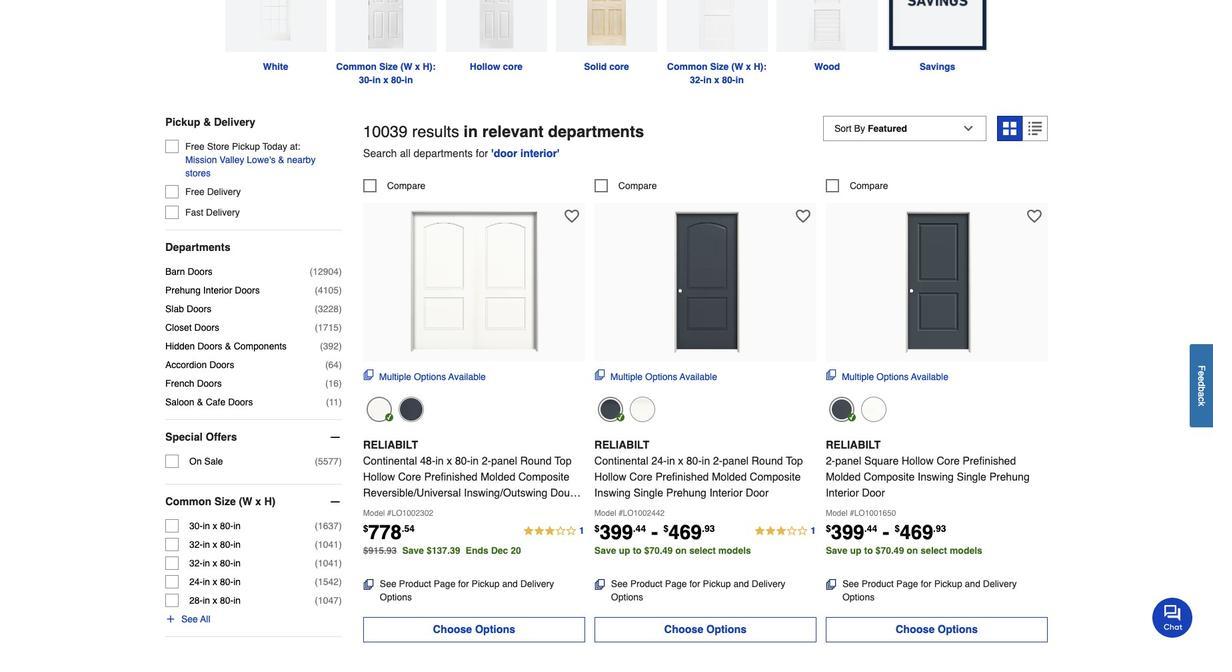 Task type: locate. For each thing, give the bounding box(es) containing it.
- for 2nd $399.44-$469.93 'element' from the left
[[883, 521, 889, 544]]

doors for french doors
[[197, 378, 222, 389]]

5 door interior image from the left
[[666, 0, 767, 52]]

round inside reliabilt continental 48-in x 80-in 2-panel round top hollow core prefinished molded composite reversible/universal inswing/outswing double prehung interior door model # lo1002302
[[520, 456, 552, 468]]

2- inside reliabilt continental 48-in x 80-in 2-panel round top hollow core prefinished molded composite reversible/universal inswing/outswing double prehung interior door model # lo1002302
[[482, 456, 491, 468]]

common size (w x h)
[[165, 496, 276, 508]]

1 vertical spatial ( 1041 )
[[315, 558, 342, 569]]

10039 results in relevant departments search all departments for ' door interior '
[[363, 123, 644, 160]]

1 for 778
[[579, 526, 584, 536]]

32-in x 80-in
[[189, 540, 241, 550], [189, 558, 241, 569]]

( 12904 )
[[310, 267, 342, 277]]

0 horizontal spatial see product page for pickup and delivery options
[[380, 579, 554, 603]]

results
[[412, 123, 459, 141]]

2 # from the left
[[618, 509, 623, 518]]

doors up closet doors
[[187, 304, 211, 314]]

see all button
[[165, 613, 210, 626]]

top inside reliabilt continental 24-in x 80-in 2-panel round top hollow core prefinished molded composite inswing single prehung interior door
[[786, 456, 803, 468]]

door interior image for white
[[225, 0, 326, 52]]

) up 1542
[[339, 558, 342, 569]]

list view image
[[1028, 122, 1042, 135]]

1 model from the left
[[363, 509, 385, 518]]

0 horizontal spatial 30-
[[189, 521, 203, 532]]

1 horizontal spatial select
[[921, 546, 947, 556]]

doors up prehung interior doors
[[188, 267, 212, 277]]

hollow
[[470, 61, 500, 72], [902, 456, 934, 468], [363, 472, 395, 484], [594, 472, 626, 484]]

3 available from the left
[[911, 372, 948, 382]]

core up relevant
[[503, 61, 523, 72]]

32-in x 80-in down 30-in x 80-in
[[189, 540, 241, 550]]

core inside reliabilt continental 48-in x 80-in 2-panel round top hollow core prefinished molded composite reversible/universal inswing/outswing double prehung interior door model # lo1002302
[[398, 472, 421, 484]]

1 horizontal spatial model
[[594, 509, 616, 518]]

for inside 10039 results in relevant departments search all departments for ' door interior '
[[476, 148, 488, 160]]

prefinished inside reliabilt continental 24-in x 80-in 2-panel round top hollow core prefinished molded composite inswing single prehung interior door
[[655, 472, 709, 484]]

up
[[619, 546, 630, 556], [850, 546, 862, 556]]

door interior image up 'solid core'
[[556, 0, 657, 52]]

sale
[[204, 456, 223, 467]]

2 product from the left
[[630, 579, 662, 590]]

reliabilt for 24-
[[594, 440, 649, 452]]

) down minus icon
[[339, 521, 342, 532]]

30- down common size (w x h)
[[189, 521, 203, 532]]

0 horizontal spatial slate image
[[398, 397, 424, 422]]

compare inside 1000469647 element
[[618, 180, 657, 191]]

0 horizontal spatial save up to $70.49 on select models
[[594, 546, 751, 556]]

2 available from the left
[[680, 372, 717, 382]]

$137.39
[[427, 546, 460, 556]]

399 down model # lo1002442
[[600, 521, 633, 544]]

multiple options available
[[379, 372, 486, 382], [610, 372, 717, 382], [842, 372, 948, 382]]

door interior image for solid core
[[556, 0, 657, 52]]

1 horizontal spatial available
[[680, 372, 717, 382]]

2 ( 1041 ) from the top
[[315, 558, 342, 569]]

( 1715 )
[[315, 322, 342, 333]]

0 horizontal spatial size
[[214, 496, 236, 508]]

) down ( 1637 )
[[339, 540, 342, 550]]

door interior image
[[225, 0, 326, 52], [335, 0, 437, 52], [446, 0, 547, 52], [556, 0, 657, 52], [666, 0, 767, 52], [776, 0, 878, 52]]

1 horizontal spatial 24-
[[651, 456, 667, 468]]

2 model from the left
[[594, 509, 616, 518]]

1 $ 399 .44 - $ 469 .93 from the left
[[594, 521, 715, 544]]

(w for common size (w x h): 32-in x 80-in
[[731, 61, 743, 72]]

778
[[368, 521, 402, 544]]

3 see product page for pickup and delivery options from the left
[[842, 579, 1017, 603]]

1 horizontal spatial 1
[[811, 526, 816, 536]]

prehung
[[165, 285, 201, 296], [989, 472, 1030, 484], [666, 488, 706, 500], [363, 504, 403, 516]]

1 e from the top
[[1196, 372, 1207, 377]]

panel for prehung
[[722, 456, 749, 468]]

door interior image inside "common size (w x h): 30-in x 80-in" link
[[335, 0, 437, 52]]

469 down "reliabilt 2-panel square hollow core prefinished molded composite inswing single prehung interior door"
[[900, 521, 933, 544]]

2 e from the top
[[1196, 377, 1207, 382]]

0 horizontal spatial panel
[[491, 456, 517, 468]]

for
[[476, 148, 488, 160], [458, 579, 469, 590], [689, 579, 700, 590], [921, 579, 932, 590]]

2 multiple from the left
[[610, 372, 643, 382]]

reliabilt continental 24-in x 80-in 2-panel round top hollow core prefinished molded composite inswing single prehung interior door
[[594, 440, 803, 500]]

save down .54 at the left bottom of the page
[[402, 546, 424, 556]]

1 horizontal spatial (w
[[400, 61, 412, 72]]

$70.49 down lo1002442
[[644, 546, 673, 556]]

3 reliabilt from the left
[[826, 440, 881, 452]]

save up to $70.49 on select models down lo1002442
[[594, 546, 751, 556]]

common size (w x h): 32-in x 80-in
[[667, 61, 769, 85]]

48-
[[420, 456, 435, 468]]

2 door interior image from the left
[[335, 0, 437, 52]]

1542
[[318, 577, 339, 588]]

) up 392
[[339, 322, 342, 333]]

e
[[1196, 372, 1207, 377], [1196, 377, 1207, 382]]

panel
[[491, 456, 517, 468], [722, 456, 749, 468], [835, 456, 861, 468]]

1 horizontal spatial 30-
[[359, 75, 372, 85]]

grid view image
[[1003, 122, 1016, 135]]

on
[[675, 546, 687, 556], [907, 546, 918, 556]]

doors right cafe
[[228, 397, 253, 408]]

2 horizontal spatial 2-
[[826, 456, 835, 468]]

3 stars image for 399
[[754, 524, 816, 540]]

1 horizontal spatial $ 399 .44 - $ 469 .93
[[826, 521, 946, 544]]

prehung inside "reliabilt 2-panel square hollow core prefinished molded composite inswing single prehung interior door"
[[989, 472, 1030, 484]]

2 reliabilt from the left
[[594, 440, 649, 452]]

1 white image from the left
[[366, 397, 392, 422]]

door interior image inside wood "link"
[[776, 0, 878, 52]]

1041
[[318, 540, 339, 550], [318, 558, 339, 569]]

door
[[494, 148, 517, 160]]

30- up 10039
[[359, 75, 372, 85]]

e up d in the right of the page
[[1196, 372, 1207, 377]]

k
[[1196, 402, 1207, 407]]

0 vertical spatial single
[[957, 472, 986, 484]]

$778.54 element
[[363, 521, 415, 544]]

2 horizontal spatial and
[[965, 579, 980, 590]]

2 models from the left
[[950, 546, 982, 556]]

2 1 button from the left
[[754, 524, 816, 540]]

1 horizontal spatial h):
[[754, 61, 767, 72]]

2 1041 from the top
[[318, 558, 339, 569]]

prefinished inside reliabilt continental 48-in x 80-in 2-panel round top hollow core prefinished molded composite reversible/universal inswing/outswing double prehung interior door model # lo1002302
[[424, 472, 478, 484]]

2 h): from the left
[[754, 61, 767, 72]]

399 down model # lo1001650
[[831, 521, 864, 544]]

30- inside common size (w x h): 30-in x 80-in
[[359, 75, 372, 85]]

model left 'lo1001650'
[[826, 509, 848, 518]]

1 - from the left
[[651, 521, 658, 544]]

f e e d b a c k button
[[1190, 345, 1213, 428]]

door interior image for common size (w x h): 30-in x 80-in
[[335, 0, 437, 52]]

available for the reliabilt 2-panel square hollow core prefinished molded composite inswing single prehung interior door image
[[911, 372, 948, 382]]

1 horizontal spatial panel
[[722, 456, 749, 468]]

( 11 )
[[326, 397, 342, 408]]

( 1041 ) down ( 1637 )
[[315, 540, 342, 550]]

0 vertical spatial 24-
[[651, 456, 667, 468]]

slab
[[165, 304, 184, 314]]

1 and from the left
[[502, 579, 518, 590]]

1 horizontal spatial 399
[[831, 521, 864, 544]]

available for reliabilt continental 48-in x 80-in 2-panel round top hollow core prefinished molded composite reversible/universal inswing/outswing double prehung interior door image at left
[[448, 372, 486, 382]]

accordion
[[165, 360, 207, 370]]

molded inside reliabilt continental 24-in x 80-in 2-panel round top hollow core prefinished molded composite inswing single prehung interior door
[[712, 472, 747, 484]]

0 horizontal spatial inswing
[[594, 488, 631, 500]]

1 product from the left
[[399, 579, 431, 590]]

2 horizontal spatial model
[[826, 509, 848, 518]]

6 door interior image from the left
[[776, 0, 878, 52]]

2 horizontal spatial save
[[826, 546, 848, 556]]

1 horizontal spatial and
[[734, 579, 749, 590]]

solid
[[584, 61, 607, 72]]

' right door in the top left of the page
[[557, 148, 560, 160]]

to down lo1002442
[[633, 546, 642, 556]]

0 horizontal spatial reliabilt
[[363, 440, 418, 452]]

save down model # lo1001650
[[826, 546, 848, 556]]

door interior image for hollow core
[[446, 0, 547, 52]]

0 horizontal spatial composite
[[518, 472, 569, 484]]

0 horizontal spatial 1
[[579, 526, 584, 536]]

$ down lo1002442
[[663, 524, 669, 534]]

size inside common size (w x h): 32-in x 80-in
[[710, 61, 729, 72]]

1041 up 1542
[[318, 558, 339, 569]]

1 continental from the left
[[363, 456, 417, 468]]

1 horizontal spatial multiple options available link
[[594, 370, 717, 384]]

) down minus image
[[339, 456, 342, 467]]

$ down 'lo1001650'
[[895, 524, 900, 534]]

core inside "reliabilt 2-panel square hollow core prefinished molded composite inswing single prehung interior door"
[[937, 456, 960, 468]]

save down model # lo1002442
[[594, 546, 616, 556]]

' down relevant
[[491, 148, 494, 160]]

barn
[[165, 267, 185, 277]]

white image
[[366, 397, 392, 422], [630, 397, 655, 422], [861, 397, 886, 422]]

common size (w x h): 32-in x 80-in link
[[662, 0, 772, 87]]

door interior image up common size (w x h): 32-in x 80-in
[[666, 0, 767, 52]]

slate image
[[398, 397, 424, 422], [598, 397, 623, 422]]

) up the 16
[[339, 360, 342, 370]]

common inside common size (w x h): 32-in x 80-in
[[667, 61, 708, 72]]

2 top from the left
[[786, 456, 803, 468]]

1 horizontal spatial slate image
[[598, 397, 623, 422]]

80-
[[391, 75, 405, 85], [722, 75, 736, 85], [455, 456, 470, 468], [686, 456, 702, 468], [220, 521, 233, 532], [220, 540, 233, 550], [220, 558, 233, 569], [220, 577, 233, 588], [220, 596, 233, 606]]

see
[[380, 579, 396, 590], [611, 579, 628, 590], [842, 579, 859, 590], [181, 614, 198, 625]]

door interior image up "hollow core"
[[446, 0, 547, 52]]

2 free from the top
[[185, 187, 204, 197]]

multiple options available for the reliabilt 2-panel square hollow core prefinished molded composite inswing single prehung interior door image
[[842, 372, 948, 382]]

savings image
[[887, 0, 988, 52]]

0 horizontal spatial multiple options available
[[379, 372, 486, 382]]

h):
[[423, 61, 436, 72], [754, 61, 767, 72]]

2 horizontal spatial #
[[850, 509, 854, 518]]

continental for 24-
[[594, 456, 648, 468]]

.44
[[633, 524, 646, 534], [864, 524, 877, 534]]

round
[[520, 456, 552, 468], [752, 456, 783, 468]]

door interior image inside hollow core link
[[446, 0, 547, 52]]

0 vertical spatial departments
[[548, 123, 644, 141]]

0 horizontal spatial core
[[398, 472, 421, 484]]

1 horizontal spatial departments
[[548, 123, 644, 141]]

doors for closet doors
[[194, 322, 219, 333]]

(
[[310, 267, 313, 277], [315, 285, 318, 296], [315, 304, 318, 314], [315, 322, 318, 333], [320, 341, 323, 352], [325, 360, 328, 370], [325, 378, 328, 389], [326, 397, 329, 408], [315, 456, 318, 467], [315, 521, 318, 532], [315, 540, 318, 550], [315, 558, 318, 569], [315, 577, 318, 588], [315, 596, 318, 606]]

departments up the interior
[[548, 123, 644, 141]]

1 horizontal spatial top
[[786, 456, 803, 468]]

common for common size (w x h)
[[165, 496, 212, 508]]

1 2- from the left
[[482, 456, 491, 468]]

2 continental from the left
[[594, 456, 648, 468]]

save up to $70.49 on select models down 'lo1001650'
[[826, 546, 982, 556]]

1 horizontal spatial $70.49
[[876, 546, 904, 556]]

.93
[[702, 524, 715, 534], [933, 524, 946, 534]]

3 molded from the left
[[826, 472, 861, 484]]

on
[[189, 456, 202, 467]]

free
[[185, 141, 204, 152], [185, 187, 204, 197]]

interior inside reliabilt continental 48-in x 80-in 2-panel round top hollow core prefinished molded composite reversible/universal inswing/outswing double prehung interior door model # lo1002302
[[406, 504, 440, 516]]

$ up $915.93
[[363, 524, 368, 534]]

2 horizontal spatial choose
[[896, 624, 935, 636]]

.44 down lo1002442
[[633, 524, 646, 534]]

departments down results
[[414, 148, 473, 160]]

$ 399 .44 - $ 469 .93
[[594, 521, 715, 544], [826, 521, 946, 544]]

1 horizontal spatial -
[[883, 521, 889, 544]]

hollow core
[[470, 61, 523, 72]]

size for common size (w x h)
[[214, 496, 236, 508]]

1 ' from the left
[[491, 148, 494, 160]]

doors down the "slab doors"
[[194, 322, 219, 333]]

1 horizontal spatial $399.44-$469.93 element
[[826, 521, 946, 544]]

1 horizontal spatial see product page for pickup and delivery options
[[611, 579, 785, 603]]

core for reliabilt continental 48-in x 80-in 2-panel round top hollow core prefinished molded composite reversible/universal inswing/outswing double prehung interior door model # lo1002302
[[398, 472, 421, 484]]

1 horizontal spatial on
[[907, 546, 918, 556]]

1 compare from the left
[[387, 180, 425, 191]]

continental for 48-
[[363, 456, 417, 468]]

1 1 button from the left
[[523, 524, 585, 540]]

(w for common size (w x h)
[[239, 496, 252, 508]]

reliabilt for panel
[[826, 440, 881, 452]]

) down the "( 1542 )"
[[339, 596, 342, 606]]

0 horizontal spatial save
[[402, 546, 424, 556]]

on sale
[[189, 456, 223, 467]]

0 horizontal spatial up
[[619, 546, 630, 556]]

square
[[864, 456, 899, 468]]

1 horizontal spatial 1 button
[[754, 524, 816, 540]]

$ 399 .44 - $ 469 .93 for second $399.44-$469.93 'element' from the right
[[594, 521, 715, 544]]

heart outline image
[[1027, 209, 1042, 224]]

core inside reliabilt continental 24-in x 80-in 2-panel round top hollow core prefinished molded composite inswing single prehung interior door
[[629, 472, 653, 484]]

0 horizontal spatial page
[[434, 579, 456, 590]]

24- inside reliabilt continental 24-in x 80-in 2-panel round top hollow core prefinished molded composite inswing single prehung interior door
[[651, 456, 667, 468]]

24- up 28-
[[189, 577, 203, 588]]

2 .44 from the left
[[864, 524, 877, 534]]

panel for double
[[491, 456, 517, 468]]

0 horizontal spatial core
[[503, 61, 523, 72]]

multiple options available link for the white icon corresponding to 2nd slate image
[[594, 370, 717, 384]]

) up "3228"
[[339, 285, 342, 296]]

size inside button
[[214, 496, 236, 508]]

1 horizontal spatial models
[[950, 546, 982, 556]]

doors down departments element
[[235, 285, 260, 296]]

$70.49 down 'lo1001650'
[[876, 546, 904, 556]]

1 vertical spatial 30-
[[189, 521, 203, 532]]

0 horizontal spatial models
[[718, 546, 751, 556]]

1 horizontal spatial round
[[752, 456, 783, 468]]

0 vertical spatial free
[[185, 141, 204, 152]]

composite inside reliabilt continental 48-in x 80-in 2-panel round top hollow core prefinished molded composite reversible/universal inswing/outswing double prehung interior door model # lo1002302
[[518, 472, 569, 484]]

1 heart outline image from the left
[[564, 209, 579, 224]]

composite for reliabilt continental 48-in x 80-in 2-panel round top hollow core prefinished molded composite reversible/universal inswing/outswing double prehung interior door model # lo1002302
[[518, 472, 569, 484]]

doors down "hidden doors & components"
[[209, 360, 234, 370]]

heart outline image
[[564, 209, 579, 224], [796, 209, 810, 224]]

plus image
[[165, 614, 176, 625]]

$399.44-$469.93 element down 'lo1001650'
[[826, 521, 946, 544]]

1 button
[[523, 524, 585, 540], [754, 524, 816, 540]]

prefinished for reliabilt continental 48-in x 80-in 2-panel round top hollow core prefinished molded composite reversible/universal inswing/outswing double prehung interior door model # lo1002302
[[424, 472, 478, 484]]

$ 399 .44 - $ 469 .93 down 'lo1001650'
[[826, 521, 946, 544]]

- down lo1002442
[[651, 521, 658, 544]]

2 choose from the left
[[664, 624, 703, 636]]

common inside common size (w x h) button
[[165, 496, 212, 508]]

prefinished
[[963, 456, 1016, 468], [424, 472, 478, 484], [655, 472, 709, 484]]

composite inside "reliabilt 2-panel square hollow core prefinished molded composite inswing single prehung interior door"
[[864, 472, 915, 484]]

panel inside reliabilt continental 48-in x 80-in 2-panel round top hollow core prefinished molded composite reversible/universal inswing/outswing double prehung interior door model # lo1002302
[[491, 456, 517, 468]]

1 horizontal spatial composite
[[750, 472, 801, 484]]

11
[[329, 397, 339, 408]]

(w inside common size (w x h) button
[[239, 496, 252, 508]]

model left lo1002442
[[594, 509, 616, 518]]

1 vertical spatial 24-
[[189, 577, 203, 588]]

reliabilt continental 24-in x 80-in 2-panel round top hollow core prefinished molded composite inswing single prehung interior door image
[[632, 210, 779, 356]]

model for continental 24-in x 80-in 2-panel round top hollow core prefinished molded composite inswing single prehung interior door
[[594, 509, 616, 518]]

2 slate image from the left
[[598, 397, 623, 422]]

round for reliabilt continental 48-in x 80-in 2-panel round top hollow core prefinished molded composite reversible/universal inswing/outswing double prehung interior door model # lo1002302
[[520, 456, 552, 468]]

1041 down ( 1637 )
[[318, 540, 339, 550]]

round for reliabilt continental 24-in x 80-in 2-panel round top hollow core prefinished molded composite inswing single prehung interior door
[[752, 456, 783, 468]]

1 save from the left
[[402, 546, 424, 556]]

search
[[363, 148, 397, 160]]

$70.49
[[644, 546, 673, 556], [876, 546, 904, 556]]

1 horizontal spatial choose options link
[[594, 618, 816, 643]]

24-
[[651, 456, 667, 468], [189, 577, 203, 588]]

see all
[[181, 614, 210, 625]]

1 vertical spatial 32-in x 80-in
[[189, 558, 241, 569]]

0 horizontal spatial h):
[[423, 61, 436, 72]]

$ down model # lo1002442
[[594, 524, 600, 534]]

continental
[[363, 456, 417, 468], [594, 456, 648, 468]]

16
[[328, 378, 339, 389]]

pickup
[[165, 117, 200, 129], [232, 141, 260, 152], [472, 579, 500, 590], [703, 579, 731, 590], [934, 579, 962, 590]]

2 horizontal spatial composite
[[864, 472, 915, 484]]

(w inside common size (w x h): 30-in x 80-in
[[400, 61, 412, 72]]

) up ( 11 )
[[339, 378, 342, 389]]

24- up lo1002442
[[651, 456, 667, 468]]

in inside 10039 results in relevant departments search all departments for ' door interior '
[[464, 123, 478, 141]]

469
[[669, 521, 702, 544], [900, 521, 933, 544]]

1 multiple from the left
[[379, 372, 411, 382]]

3 white image from the left
[[861, 397, 886, 422]]

1 horizontal spatial to
[[864, 546, 873, 556]]

# for reliabilt continental 24-in x 80-in 2-panel round top hollow core prefinished molded composite inswing single prehung interior door
[[618, 509, 623, 518]]

.44 down 'lo1001650'
[[864, 524, 877, 534]]

0 horizontal spatial #
[[387, 509, 392, 518]]

392
[[323, 341, 339, 352]]

0 horizontal spatial (w
[[239, 496, 252, 508]]

prefinished for reliabilt continental 24-in x 80-in 2-panel round top hollow core prefinished molded composite inswing single prehung interior door
[[655, 472, 709, 484]]

h): inside common size (w x h): 32-in x 80-in
[[754, 61, 767, 72]]

2 horizontal spatial multiple
[[842, 372, 874, 382]]

3 composite from the left
[[864, 472, 915, 484]]

) down ( 4105 )
[[339, 304, 342, 314]]

molded
[[480, 472, 515, 484], [712, 472, 747, 484], [826, 472, 861, 484]]

1 h): from the left
[[423, 61, 436, 72]]

multiple
[[379, 372, 411, 382], [610, 372, 643, 382], [842, 372, 874, 382]]

choose
[[433, 624, 472, 636], [664, 624, 703, 636], [896, 624, 935, 636]]

1 .44 from the left
[[633, 524, 646, 534]]

compare for 1000468925 element
[[850, 180, 888, 191]]

13 ) from the top
[[339, 577, 342, 588]]

top inside reliabilt continental 48-in x 80-in 2-panel round top hollow core prefinished molded composite reversible/universal inswing/outswing double prehung interior door model # lo1002302
[[555, 456, 572, 468]]

2 horizontal spatial page
[[896, 579, 918, 590]]

1 horizontal spatial 2-
[[713, 456, 722, 468]]

closet
[[165, 322, 192, 333]]

0 horizontal spatial round
[[520, 456, 552, 468]]

$ down model # lo1001650
[[826, 524, 831, 534]]

panel inside reliabilt continental 24-in x 80-in 2-panel round top hollow core prefinished molded composite inswing single prehung interior door
[[722, 456, 749, 468]]

savings link
[[882, 0, 993, 73]]

0 horizontal spatial prefinished
[[424, 472, 478, 484]]

$399.44-$469.93 element
[[594, 521, 715, 544], [826, 521, 946, 544]]

core
[[503, 61, 523, 72], [609, 61, 629, 72]]

0 horizontal spatial select
[[689, 546, 716, 556]]

2 white image from the left
[[630, 397, 655, 422]]

0 horizontal spatial molded
[[480, 472, 515, 484]]

top
[[555, 456, 572, 468], [786, 456, 803, 468]]

2 heart outline image from the left
[[796, 209, 810, 224]]

5 ) from the top
[[339, 341, 342, 352]]

( 1041 )
[[315, 540, 342, 550], [315, 558, 342, 569]]

door interior image inside white link
[[225, 0, 326, 52]]

2 horizontal spatial panel
[[835, 456, 861, 468]]

2 2- from the left
[[713, 456, 722, 468]]

free for free delivery
[[185, 187, 204, 197]]

to
[[633, 546, 642, 556], [864, 546, 873, 556]]

model for 2-panel square hollow core prefinished molded composite inswing single prehung interior door
[[826, 509, 848, 518]]

doors for slab doors
[[187, 304, 211, 314]]

molded inside "reliabilt 2-panel square hollow core prefinished molded composite inswing single prehung interior door"
[[826, 472, 861, 484]]

doors up saloon & cafe doors
[[197, 378, 222, 389]]

door interior image inside solid core link
[[556, 0, 657, 52]]

0 horizontal spatial 2-
[[482, 456, 491, 468]]

0 horizontal spatial choose
[[433, 624, 472, 636]]

2 1 from the left
[[811, 526, 816, 536]]

$399.44-$469.93 element down lo1002442
[[594, 521, 715, 544]]

lowe's
[[247, 155, 276, 165]]

2 $ 399 .44 - $ 469 .93 from the left
[[826, 521, 946, 544]]

2- inside reliabilt continental 24-in x 80-in 2-panel round top hollow core prefinished molded composite inswing single prehung interior door
[[713, 456, 722, 468]]

32-in x 80-in up 24-in x 80-in
[[189, 558, 241, 569]]

size inside common size (w x h): 30-in x 80-in
[[379, 61, 398, 72]]

compare for 1000473037 element
[[387, 180, 425, 191]]

0 horizontal spatial continental
[[363, 456, 417, 468]]

1 button for 399
[[754, 524, 816, 540]]

) up 64 at left bottom
[[339, 341, 342, 352]]

chat invite button image
[[1152, 598, 1193, 639]]

continental inside reliabilt continental 24-in x 80-in 2-panel round top hollow core prefinished molded composite inswing single prehung interior door
[[594, 456, 648, 468]]

e up b on the bottom right of page
[[1196, 377, 1207, 382]]

common for common size (w x h): 32-in x 80-in
[[667, 61, 708, 72]]

2 horizontal spatial multiple options available
[[842, 372, 948, 382]]

h): for common size (w x h): 30-in x 80-in
[[423, 61, 436, 72]]

doors for accordion doors
[[209, 360, 234, 370]]

door interior image inside common size (w x h): 32-in x 80-in link
[[666, 0, 767, 52]]

up down model # lo1002442
[[619, 546, 630, 556]]

(w inside common size (w x h): 32-in x 80-in
[[731, 61, 743, 72]]

1000468925 element
[[826, 179, 888, 192]]

469 down reliabilt continental 24-in x 80-in 2-panel round top hollow core prefinished molded composite inswing single prehung interior door
[[669, 521, 702, 544]]

models
[[718, 546, 751, 556], [950, 546, 982, 556]]

) up ( 4105 )
[[339, 267, 342, 277]]

2 horizontal spatial multiple options available link
[[826, 370, 948, 384]]

1 available from the left
[[448, 372, 486, 382]]

save
[[402, 546, 424, 556], [594, 546, 616, 556], [826, 546, 848, 556]]

2 horizontal spatial choose options
[[896, 624, 978, 636]]

1 1 from the left
[[579, 526, 584, 536]]

2 composite from the left
[[750, 472, 801, 484]]

compare inside 1000468925 element
[[850, 180, 888, 191]]

1 reliabilt from the left
[[363, 440, 418, 452]]

0 horizontal spatial door
[[443, 504, 466, 516]]

h): inside common size (w x h): 30-in x 80-in
[[423, 61, 436, 72]]

1 horizontal spatial reliabilt
[[594, 440, 649, 452]]

1 free from the top
[[185, 141, 204, 152]]

up down model # lo1001650
[[850, 546, 862, 556]]

reliabilt inside "reliabilt 2-panel square hollow core prefinished molded composite inswing single prehung interior door"
[[826, 440, 881, 452]]

1 horizontal spatial single
[[957, 472, 986, 484]]

interior inside "reliabilt 2-panel square hollow core prefinished molded composite inswing single prehung interior door"
[[826, 488, 859, 500]]

1 horizontal spatial product
[[630, 579, 662, 590]]

$ 399 .44 - $ 469 .93 down lo1002442
[[594, 521, 715, 544]]

1 horizontal spatial core
[[629, 472, 653, 484]]

all
[[400, 148, 411, 160]]

free for free store pickup today at:
[[185, 141, 204, 152]]

3 multiple from the left
[[842, 372, 874, 382]]

2 on from the left
[[907, 546, 918, 556]]

continental up model # lo1002442
[[594, 456, 648, 468]]

399 for second $399.44-$469.93 'element' from the right
[[600, 521, 633, 544]]

door interior image up common size (w x h): 30-in x 80-in
[[335, 0, 437, 52]]

to down 'lo1001650'
[[864, 546, 873, 556]]

reliabilt inside reliabilt continental 48-in x 80-in 2-panel round top hollow core prefinished molded composite reversible/universal inswing/outswing double prehung interior door model # lo1002302
[[363, 440, 418, 452]]

0 horizontal spatial model
[[363, 509, 385, 518]]

-
[[651, 521, 658, 544], [883, 521, 889, 544]]

2 horizontal spatial see product page for pickup and delivery options
[[842, 579, 1017, 603]]

inswing inside reliabilt continental 24-in x 80-in 2-panel round top hollow core prefinished molded composite inswing single prehung interior door
[[594, 488, 631, 500]]

save up to $70.49 on select models
[[594, 546, 751, 556], [826, 546, 982, 556]]

(w for common size (w x h): 30-in x 80-in
[[400, 61, 412, 72]]

1 horizontal spatial #
[[618, 509, 623, 518]]

b
[[1196, 387, 1207, 392]]

available
[[448, 372, 486, 382], [680, 372, 717, 382], [911, 372, 948, 382]]

reliabilt inside reliabilt continental 24-in x 80-in 2-panel round top hollow core prefinished molded composite inswing single prehung interior door
[[594, 440, 649, 452]]

& left cafe
[[197, 397, 203, 408]]

0 horizontal spatial top
[[555, 456, 572, 468]]

round inside reliabilt continental 24-in x 80-in 2-panel round top hollow core prefinished molded composite inswing single prehung interior door
[[752, 456, 783, 468]]

1 469 from the left
[[669, 521, 702, 544]]

& down today
[[278, 155, 284, 165]]

80- inside common size (w x h): 30-in x 80-in
[[391, 75, 405, 85]]

reliabilt for 48-
[[363, 440, 418, 452]]

- down 'lo1001650'
[[883, 521, 889, 544]]

2- for inswing/outswing
[[482, 456, 491, 468]]

model # lo1001650
[[826, 509, 896, 518]]

doors for barn doors
[[188, 267, 212, 277]]

available for reliabilt continental 24-in x 80-in 2-panel round top hollow core prefinished molded composite inswing single prehung interior door image
[[680, 372, 717, 382]]

door interior image up "wood"
[[776, 0, 878, 52]]

) down the 16
[[339, 397, 342, 408]]

0 horizontal spatial 399
[[600, 521, 633, 544]]

common inside common size (w x h): 30-in x 80-in
[[336, 61, 377, 72]]

2 horizontal spatial available
[[911, 372, 948, 382]]

2 horizontal spatial prefinished
[[963, 456, 1016, 468]]

32- inside common size (w x h): 32-in x 80-in
[[690, 75, 703, 85]]

free up 'mission'
[[185, 141, 204, 152]]

door inside reliabilt continental 48-in x 80-in 2-panel round top hollow core prefinished molded composite reversible/universal inswing/outswing double prehung interior door model # lo1002302
[[443, 504, 466, 516]]

1 vertical spatial free
[[185, 187, 204, 197]]

1 multiple options available link from the left
[[363, 370, 486, 384]]

free down stores
[[185, 187, 204, 197]]

1 horizontal spatial up
[[850, 546, 862, 556]]

1 door interior image from the left
[[225, 0, 326, 52]]

model up "778"
[[363, 509, 385, 518]]

( 1041 ) up 1542
[[315, 558, 342, 569]]

continental inside reliabilt continental 48-in x 80-in 2-panel round top hollow core prefinished molded composite reversible/universal inswing/outswing double prehung interior door model # lo1002302
[[363, 456, 417, 468]]

1 horizontal spatial compare
[[618, 180, 657, 191]]

composite inside reliabilt continental 24-in x 80-in 2-panel round top hollow core prefinished molded composite inswing single prehung interior door
[[750, 472, 801, 484]]

1 horizontal spatial '
[[557, 148, 560, 160]]

2 choose options link from the left
[[594, 618, 816, 643]]

4 ) from the top
[[339, 322, 342, 333]]

1 vertical spatial 1041
[[318, 558, 339, 569]]

2 molded from the left
[[712, 472, 747, 484]]

.93 down reliabilt continental 24-in x 80-in 2-panel round top hollow core prefinished molded composite inswing single prehung interior door
[[702, 524, 715, 534]]

size
[[379, 61, 398, 72], [710, 61, 729, 72], [214, 496, 236, 508]]

white image for 2nd slate image
[[630, 397, 655, 422]]

.93 down "reliabilt 2-panel square hollow core prefinished molded composite inswing single prehung interior door"
[[933, 524, 946, 534]]

compare inside 1000473037 element
[[387, 180, 425, 191]]

doors up accordion doors
[[197, 341, 222, 352]]

composite for reliabilt continental 24-in x 80-in 2-panel round top hollow core prefinished molded composite inswing single prehung interior door
[[750, 472, 801, 484]]

core right solid
[[609, 61, 629, 72]]

door inside reliabilt continental 24-in x 80-in 2-panel round top hollow core prefinished molded composite inswing single prehung interior door
[[746, 488, 769, 500]]

common for common size (w x h): 30-in x 80-in
[[336, 61, 377, 72]]

2 horizontal spatial compare
[[850, 180, 888, 191]]

departments
[[548, 123, 644, 141], [414, 148, 473, 160]]

0 horizontal spatial on
[[675, 546, 687, 556]]

) up 1047
[[339, 577, 342, 588]]

components
[[234, 341, 287, 352]]

1 horizontal spatial heart outline image
[[796, 209, 810, 224]]

1 399 from the left
[[600, 521, 633, 544]]

molded inside reliabilt continental 48-in x 80-in 2-panel round top hollow core prefinished molded composite reversible/universal inswing/outswing double prehung interior door model # lo1002302
[[480, 472, 515, 484]]

prehung inside reliabilt continental 24-in x 80-in 2-panel round top hollow core prefinished molded composite inswing single prehung interior door
[[666, 488, 706, 500]]

0 horizontal spatial $70.49
[[644, 546, 673, 556]]

3 stars image
[[523, 524, 585, 540], [754, 524, 816, 540]]

3 2- from the left
[[826, 456, 835, 468]]

11 ) from the top
[[339, 540, 342, 550]]

continental left 48-
[[363, 456, 417, 468]]

door interior image up white
[[225, 0, 326, 52]]

0 horizontal spatial .44
[[633, 524, 646, 534]]



Task type: describe. For each thing, give the bounding box(es) containing it.
( 4105 )
[[315, 285, 342, 296]]

2 ' from the left
[[557, 148, 560, 160]]

80- inside common size (w x h): 32-in x 80-in
[[722, 75, 736, 85]]

10039
[[363, 123, 408, 141]]

see inside see all button
[[181, 614, 198, 625]]

double
[[550, 488, 584, 500]]

h): for common size (w x h): 32-in x 80-in
[[754, 61, 767, 72]]

h)
[[264, 496, 276, 508]]

common size (w x h): 30-in x 80-in link
[[331, 0, 441, 87]]

all
[[200, 614, 210, 625]]

1637
[[318, 521, 339, 532]]

hollow inside reliabilt continental 48-in x 80-in 2-panel round top hollow core prefinished molded composite reversible/universal inswing/outswing double prehung interior door model # lo1002302
[[363, 472, 395, 484]]

a
[[1196, 392, 1207, 398]]

prehung interior doors
[[165, 285, 260, 296]]

mission
[[185, 155, 217, 165]]

single inside "reliabilt 2-panel square hollow core prefinished molded composite inswing single prehung interior door"
[[957, 472, 986, 484]]

2 ) from the top
[[339, 285, 342, 296]]

slate image
[[829, 397, 854, 422]]

multiple for the white icon related to slate icon
[[842, 372, 874, 382]]

& inside mission valley lowe's & nearby stores
[[278, 155, 284, 165]]

free delivery
[[185, 187, 241, 197]]

special offers
[[165, 432, 237, 444]]

3 page from the left
[[896, 579, 918, 590]]

1 for 399
[[811, 526, 816, 536]]

core for reliabilt continental 24-in x 80-in 2-panel round top hollow core prefinished molded composite inswing single prehung interior door
[[629, 472, 653, 484]]

1 button for 778
[[523, 524, 585, 540]]

hollow inside reliabilt continental 24-in x 80-in 2-panel round top hollow core prefinished molded composite inswing single prehung interior door
[[594, 472, 626, 484]]

special
[[165, 432, 203, 444]]

3 choose options link from the left
[[826, 618, 1048, 643]]

3228
[[318, 304, 339, 314]]

10 ) from the top
[[339, 521, 342, 532]]

top for reliabilt continental 24-in x 80-in 2-panel round top hollow core prefinished molded composite inswing single prehung interior door
[[786, 456, 803, 468]]

reliabilt continental 48-in x 80-in 2-panel round top hollow core prefinished molded composite reversible/universal inswing/outswing double prehung interior door image
[[401, 210, 547, 356]]

minus image
[[328, 431, 342, 444]]

single inside reliabilt continental 24-in x 80-in 2-panel round top hollow core prefinished molded composite inswing single prehung interior door
[[634, 488, 663, 500]]

1 .93 from the left
[[702, 524, 715, 534]]

core for hollow core
[[503, 61, 523, 72]]

( 64 )
[[325, 360, 342, 370]]

2 and from the left
[[734, 579, 749, 590]]

28-in x 80-in
[[189, 596, 241, 606]]

c
[[1196, 398, 1207, 402]]

at:
[[290, 141, 300, 152]]

multiple options available link for the white icon related to slate icon
[[826, 370, 948, 384]]

# inside reliabilt continental 48-in x 80-in 2-panel round top hollow core prefinished molded composite reversible/universal inswing/outswing double prehung interior door model # lo1002302
[[387, 509, 392, 518]]

2 vertical spatial 32-
[[189, 558, 203, 569]]

solid core
[[584, 61, 629, 72]]

& up the store
[[203, 117, 211, 129]]

door interior image for wood
[[776, 0, 878, 52]]

closet doors
[[165, 322, 219, 333]]

2 save up to $70.49 on select models from the left
[[826, 546, 982, 556]]

2 to from the left
[[864, 546, 873, 556]]

core for solid core
[[609, 61, 629, 72]]

molded for prehung
[[712, 472, 747, 484]]

( 1637 )
[[315, 521, 342, 532]]

mission valley lowe's & nearby stores button
[[185, 153, 342, 180]]

2 $70.49 from the left
[[876, 546, 904, 556]]

slab doors
[[165, 304, 211, 314]]

0 horizontal spatial departments
[[414, 148, 473, 160]]

was price $915.93 element
[[363, 542, 402, 556]]

door inside "reliabilt 2-panel square hollow core prefinished molded composite inswing single prehung interior door"
[[862, 488, 885, 500]]

1 on from the left
[[675, 546, 687, 556]]

stores
[[185, 168, 211, 179]]

1 up from the left
[[619, 546, 630, 556]]

inswing/outswing
[[464, 488, 547, 500]]

3 and from the left
[[965, 579, 980, 590]]

f
[[1196, 366, 1207, 372]]

2 see product page for pickup and delivery options from the left
[[611, 579, 785, 603]]

1 32-in x 80-in from the top
[[189, 540, 241, 550]]

3 choose from the left
[[896, 624, 935, 636]]

d
[[1196, 382, 1207, 387]]

1715
[[318, 322, 339, 333]]

1 choose options from the left
[[433, 624, 515, 636]]

1 choose from the left
[[433, 624, 472, 636]]

inswing inside "reliabilt 2-panel square hollow core prefinished molded composite inswing single prehung interior door"
[[918, 472, 954, 484]]

fast delivery
[[185, 207, 240, 218]]

.44 for second $399.44-$469.93 'element' from the right
[[633, 524, 646, 534]]

1 to from the left
[[633, 546, 642, 556]]

departments
[[165, 242, 230, 254]]

lo1002442
[[623, 509, 665, 518]]

2 32-in x 80-in from the top
[[189, 558, 241, 569]]

2 page from the left
[[665, 579, 687, 590]]

.44 for 2nd $399.44-$469.93 'element' from the left
[[864, 524, 877, 534]]

hollow core link
[[441, 0, 551, 73]]

door interior image for common size (w x h): 32-in x 80-in
[[666, 0, 767, 52]]

multiple options available link for first slate image from left
[[363, 370, 486, 384]]

1 select from the left
[[689, 546, 716, 556]]

2 469 from the left
[[900, 521, 933, 544]]

1 ) from the top
[[339, 267, 342, 277]]

4 $ from the left
[[826, 524, 831, 534]]

reliabilt continental 48-in x 80-in 2-panel round top hollow core prefinished molded composite reversible/universal inswing/outswing double prehung interior door model # lo1002302
[[363, 440, 584, 518]]

1 1041 from the top
[[318, 540, 339, 550]]

# for reliabilt 2-panel square hollow core prefinished molded composite inswing single prehung interior door
[[850, 509, 854, 518]]

fast
[[185, 207, 203, 218]]

2 $ from the left
[[594, 524, 600, 534]]

top for reliabilt continental 48-in x 80-in 2-panel round top hollow core prefinished molded composite reversible/universal inswing/outswing double prehung interior door model # lo1002302
[[555, 456, 572, 468]]

0 horizontal spatial 24-
[[189, 577, 203, 588]]

2 choose options from the left
[[664, 624, 747, 636]]

399 for 2nd $399.44-$469.93 'element' from the left
[[831, 521, 864, 544]]

14 ) from the top
[[339, 596, 342, 606]]

mission valley lowe's & nearby stores
[[185, 155, 316, 179]]

3 $ from the left
[[663, 524, 669, 534]]

1 $70.49 from the left
[[644, 546, 673, 556]]

( 5577 )
[[315, 456, 342, 467]]

$ 778 .54
[[363, 521, 415, 544]]

2- inside "reliabilt 2-panel square hollow core prefinished molded composite inswing single prehung interior door"
[[826, 456, 835, 468]]

9 ) from the top
[[339, 456, 342, 467]]

$ 399 .44 - $ 469 .93 for 2nd $399.44-$469.93 'element' from the left
[[826, 521, 946, 544]]

size for common size (w x h): 32-in x 80-in
[[710, 61, 729, 72]]

3 product from the left
[[862, 579, 894, 590]]

1 $399.44-$469.93 element from the left
[[594, 521, 715, 544]]

ends dec 20 element
[[466, 546, 526, 556]]

80- inside reliabilt continental 24-in x 80-in 2-panel round top hollow core prefinished molded composite inswing single prehung interior door
[[686, 456, 702, 468]]

1 choose options link from the left
[[363, 618, 585, 643]]

x inside reliabilt continental 48-in x 80-in 2-panel round top hollow core prefinished molded composite reversible/universal inswing/outswing double prehung interior door model # lo1002302
[[447, 456, 452, 468]]

interior inside reliabilt continental 24-in x 80-in 2-panel round top hollow core prefinished molded composite inswing single prehung interior door
[[709, 488, 743, 500]]

$915.93 save $137.39 ends dec 20
[[363, 546, 521, 556]]

$ inside $ 778 .54
[[363, 524, 368, 534]]

6 ) from the top
[[339, 360, 342, 370]]

multiple for first slate image from left
[[379, 372, 411, 382]]

solid core link
[[551, 0, 662, 73]]

3 stars image for 778
[[523, 524, 585, 540]]

1 ( 1041 ) from the top
[[315, 540, 342, 550]]

doors for hidden doors & components
[[197, 341, 222, 352]]

& left components
[[225, 341, 231, 352]]

relevant
[[482, 123, 544, 141]]

common size (w x h) button
[[165, 485, 342, 520]]

2 $399.44-$469.93 element from the left
[[826, 521, 946, 544]]

3 save from the left
[[826, 546, 848, 556]]

reliabilt 2-panel square hollow core prefinished molded composite inswing single prehung interior door image
[[863, 210, 1010, 356]]

molded for double
[[480, 472, 515, 484]]

model # lo1002442
[[594, 509, 665, 518]]

pickup & delivery
[[165, 117, 255, 129]]

1 see product page for pickup and delivery options from the left
[[380, 579, 554, 603]]

2 select from the left
[[921, 546, 947, 556]]

7 ) from the top
[[339, 378, 342, 389]]

28-
[[189, 596, 203, 606]]

model inside reliabilt continental 48-in x 80-in 2-panel round top hollow core prefinished molded composite reversible/universal inswing/outswing double prehung interior door model # lo1002302
[[363, 509, 385, 518]]

.54
[[402, 524, 415, 534]]

lo1002302
[[392, 509, 433, 518]]

2 up from the left
[[850, 546, 862, 556]]

3 choose options from the left
[[896, 624, 978, 636]]

prehung inside reliabilt continental 48-in x 80-in 2-panel round top hollow core prefinished molded composite reversible/universal inswing/outswing double prehung interior door model # lo1002302
[[363, 504, 403, 516]]

free store pickup today at:
[[185, 141, 300, 152]]

x inside reliabilt continental 24-in x 80-in 2-panel round top hollow core prefinished molded composite inswing single prehung interior door
[[678, 456, 683, 468]]

( 392 )
[[320, 341, 342, 352]]

white link
[[220, 0, 331, 73]]

saloon & cafe doors
[[165, 397, 253, 408]]

accordion doors
[[165, 360, 234, 370]]

white
[[263, 61, 288, 72]]

reliabilt 2-panel square hollow core prefinished molded composite inswing single prehung interior door
[[826, 440, 1030, 500]]

( 16 )
[[325, 378, 342, 389]]

2 .93 from the left
[[933, 524, 946, 534]]

12904
[[313, 267, 339, 277]]

64
[[328, 360, 339, 370]]

f e e d b a c k
[[1196, 366, 1207, 407]]

24-in x 80-in
[[189, 577, 241, 588]]

reversible/universal
[[363, 488, 461, 500]]

today
[[262, 141, 287, 152]]

2- for single
[[713, 456, 722, 468]]

1047
[[318, 596, 339, 606]]

dec
[[491, 546, 508, 556]]

1 models from the left
[[718, 546, 751, 556]]

prefinished inside "reliabilt 2-panel square hollow core prefinished molded composite inswing single prehung interior door"
[[963, 456, 1016, 468]]

8 ) from the top
[[339, 397, 342, 408]]

1000469647 element
[[594, 179, 657, 192]]

3 ) from the top
[[339, 304, 342, 314]]

compare for 1000469647 element
[[618, 180, 657, 191]]

$915.93
[[363, 546, 397, 556]]

white image for slate icon
[[861, 397, 886, 422]]

20
[[511, 546, 521, 556]]

( 3228 )
[[315, 304, 342, 314]]

ends
[[466, 546, 488, 556]]

x inside button
[[255, 496, 261, 508]]

2 save from the left
[[594, 546, 616, 556]]

1 page from the left
[[434, 579, 456, 590]]

multiple options available for reliabilt continental 48-in x 80-in 2-panel round top hollow core prefinished molded composite reversible/universal inswing/outswing double prehung interior door image at left
[[379, 372, 486, 382]]

cafe
[[206, 397, 225, 408]]

panel inside "reliabilt 2-panel square hollow core prefinished molded composite inswing single prehung interior door"
[[835, 456, 861, 468]]

( 1047 )
[[315, 596, 342, 606]]

hidden
[[165, 341, 195, 352]]

1 slate image from the left
[[398, 397, 424, 422]]

nearby
[[287, 155, 316, 165]]

1000473037 element
[[363, 179, 425, 192]]

offers
[[206, 432, 237, 444]]

1 save up to $70.49 on select models from the left
[[594, 546, 751, 556]]

1 vertical spatial 32-
[[189, 540, 203, 550]]

departments element
[[165, 241, 342, 255]]

multiple options available for reliabilt continental 24-in x 80-in 2-panel round top hollow core prefinished molded composite inswing single prehung interior door image
[[610, 372, 717, 382]]

savings save $137.39 element
[[402, 546, 526, 556]]

30-in x 80-in
[[189, 521, 241, 532]]

size for common size (w x h): 30-in x 80-in
[[379, 61, 398, 72]]

barn doors
[[165, 267, 212, 277]]

savings
[[920, 61, 955, 72]]

80- inside reliabilt continental 48-in x 80-in 2-panel round top hollow core prefinished molded composite reversible/universal inswing/outswing double prehung interior door model # lo1002302
[[455, 456, 470, 468]]

- for second $399.44-$469.93 'element' from the right
[[651, 521, 658, 544]]

5 $ from the left
[[895, 524, 900, 534]]

minus image
[[328, 496, 342, 509]]

hollow inside "reliabilt 2-panel square hollow core prefinished molded composite inswing single prehung interior door"
[[902, 456, 934, 468]]

multiple for the white icon corresponding to 2nd slate image
[[610, 372, 643, 382]]

12 ) from the top
[[339, 558, 342, 569]]



Task type: vqa. For each thing, say whether or not it's contained in the screenshot.
the valley
yes



